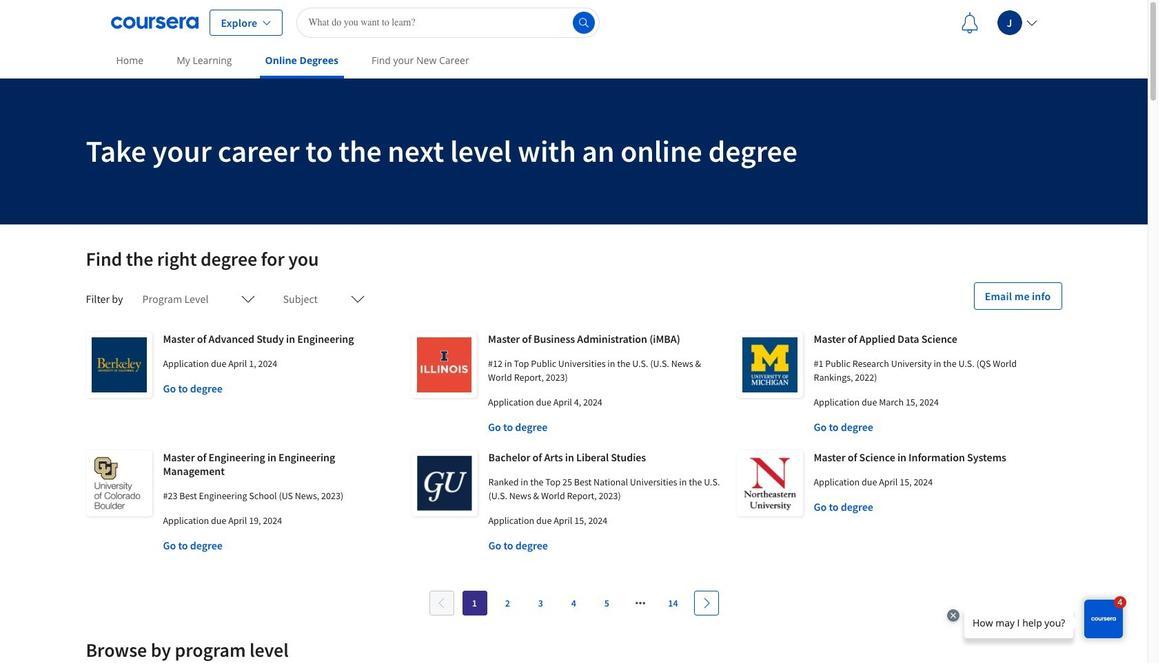 Task type: locate. For each thing, give the bounding box(es) containing it.
university of michigan image
[[737, 332, 803, 398]]

georgetown university image
[[411, 451, 477, 517]]

What do you want to learn? text field
[[297, 7, 600, 38]]

None search field
[[297, 7, 600, 38]]

university of illinois at urbana-champaign image
[[411, 332, 477, 398]]

go to next page image
[[701, 598, 712, 609]]



Task type: describe. For each thing, give the bounding box(es) containing it.
northeastern university image
[[737, 451, 803, 517]]

coursera image
[[111, 11, 198, 33]]

university of california, berkeley image
[[86, 332, 152, 398]]

university of colorado boulder image
[[86, 451, 152, 517]]



Task type: vqa. For each thing, say whether or not it's contained in the screenshot.
'University of Illinois at Urbana-Champaign' image in the bottom left of the page
yes



